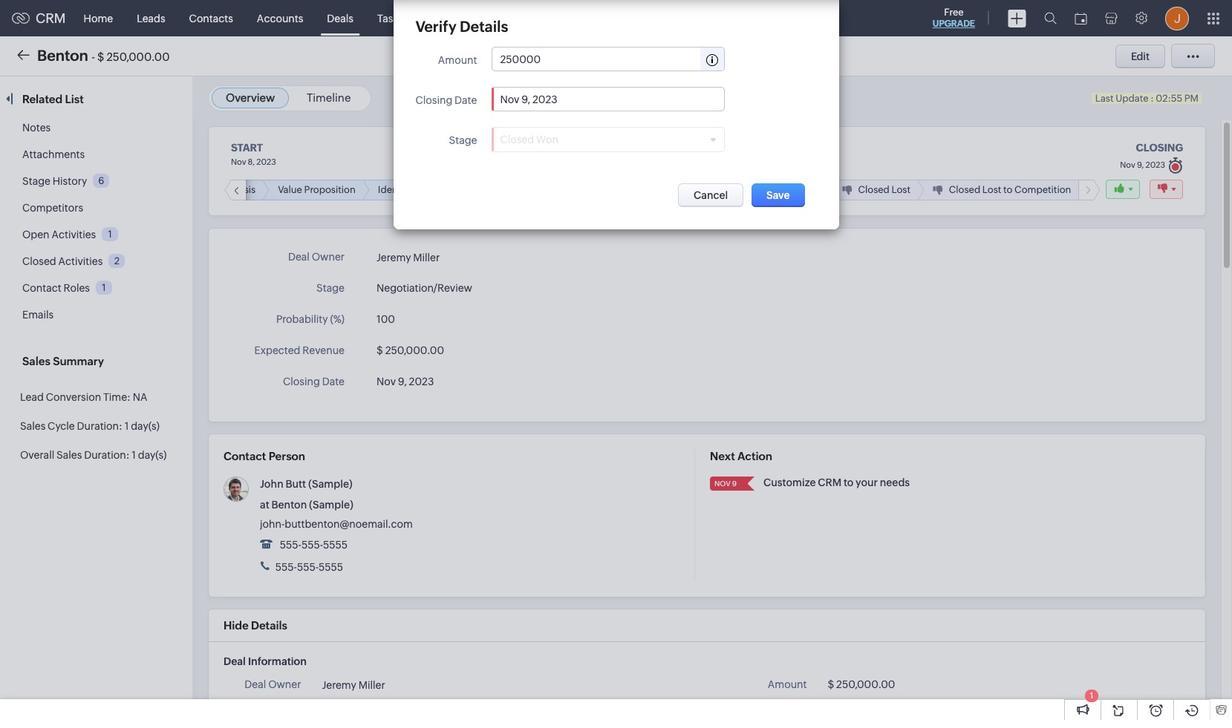 Task type: describe. For each thing, give the bounding box(es) containing it.
reports
[[543, 12, 581, 24]]

benton (sample) link
[[272, 499, 354, 511]]

probability
[[276, 314, 328, 325]]

free
[[945, 7, 964, 18]]

free upgrade
[[933, 7, 976, 29]]

expected
[[254, 345, 301, 357]]

contact roles link
[[22, 282, 90, 294]]

duration: for sales cycle duration:
[[77, 421, 122, 432]]

tasks
[[377, 12, 404, 24]]

cycle
[[48, 421, 75, 432]]

summary
[[53, 355, 104, 368]]

2
[[114, 255, 120, 267]]

projects
[[684, 12, 723, 24]]

sales cycle duration: 1 day(s)
[[20, 421, 160, 432]]

emails link
[[22, 309, 54, 321]]

lost for closed lost to competition
[[983, 184, 1002, 195]]

closed activities
[[22, 256, 103, 267]]

to for your
[[844, 477, 854, 489]]

reports link
[[531, 0, 593, 36]]

closed activities link
[[22, 256, 103, 267]]

start nov 8, 2023
[[231, 142, 276, 166]]

open activities link
[[22, 229, 96, 241]]

hide
[[224, 620, 249, 632]]

0 vertical spatial miller
[[413, 252, 440, 264]]

sales summary
[[22, 355, 104, 368]]

contact person
[[224, 450, 305, 463]]

1 vertical spatial closing date
[[283, 376, 345, 388]]

1 horizontal spatial 2023
[[409, 376, 434, 388]]

last update : 02:55 pm
[[1096, 93, 1199, 104]]

2023 for closing
[[1146, 160, 1166, 169]]

verify
[[416, 18, 457, 35]]

history
[[53, 175, 87, 187]]

250,000.00 for expected revenue
[[385, 345, 444, 357]]

contact for contact roles
[[22, 282, 61, 294]]

1 horizontal spatial benton
[[272, 499, 307, 511]]

closed lost
[[858, 184, 911, 195]]

edit
[[1132, 50, 1150, 62]]

closed for closed won
[[755, 184, 787, 195]]

$ inside benton - $ 250,000.00
[[97, 50, 104, 63]]

1 horizontal spatial crm
[[818, 477, 842, 489]]

timeline
[[307, 91, 351, 104]]

activities for open activities
[[52, 229, 96, 241]]

information
[[248, 656, 307, 668]]

1 vertical spatial miller
[[359, 680, 385, 692]]

8,
[[248, 158, 255, 166]]

9, inside closing nov 9, 2023
[[1137, 160, 1144, 169]]

lead conversion time: na
[[20, 392, 148, 403]]

0 vertical spatial deal
[[288, 251, 310, 263]]

closing nov 9, 2023
[[1121, 142, 1184, 169]]

contact roles
[[22, 282, 90, 294]]

competitors link
[[22, 202, 83, 214]]

hide details
[[224, 620, 288, 632]]

john butt (sample) link
[[260, 478, 353, 490]]

related
[[22, 93, 63, 106]]

needs analysis
[[189, 184, 256, 195]]

stage history
[[22, 175, 87, 187]]

last
[[1096, 93, 1114, 104]]

1 vertical spatial 555-555-5555
[[273, 562, 343, 574]]

overview link
[[226, 91, 275, 104]]

identify
[[378, 184, 412, 195]]

day(s) for overall sales duration: 1 day(s)
[[138, 450, 167, 461]]

open
[[22, 229, 49, 241]]

1 horizontal spatial amount
[[768, 679, 807, 691]]

(sample) for at benton (sample)
[[309, 499, 354, 511]]

leads link
[[125, 0, 177, 36]]

person
[[269, 450, 305, 463]]

needs
[[880, 477, 910, 489]]

customize
[[764, 477, 816, 489]]

sales for sales summary
[[22, 355, 50, 368]]

deals
[[327, 12, 354, 24]]

-
[[92, 50, 95, 63]]

1 vertical spatial deal owner
[[245, 679, 301, 691]]

$  250,000.00
[[828, 679, 896, 691]]

6
[[98, 175, 104, 186]]

proposition
[[304, 184, 356, 195]]

accounts
[[257, 12, 303, 24]]

1 horizontal spatial negotiation/review
[[628, 184, 717, 195]]

conversion
[[46, 392, 101, 403]]

meetings
[[427, 12, 472, 24]]

activities for closed activities
[[58, 256, 103, 267]]

notes link
[[22, 122, 51, 134]]

meetings link
[[416, 0, 484, 36]]

next action
[[710, 450, 773, 463]]

mmm d, yyyy text field
[[500, 93, 685, 105]]

john-
[[260, 519, 285, 531]]

hide details link
[[224, 620, 288, 632]]

1 vertical spatial owner
[[268, 679, 301, 691]]

$ 250,000.00
[[377, 345, 444, 357]]

campaigns link
[[593, 0, 672, 36]]

next
[[710, 450, 735, 463]]

won
[[789, 184, 809, 195]]

0 horizontal spatial 9,
[[398, 376, 407, 388]]

0 horizontal spatial amount
[[438, 54, 477, 66]]

time:
[[103, 392, 131, 403]]

at
[[260, 499, 270, 511]]

0 vertical spatial crm
[[36, 10, 66, 26]]

john-buttbenton@noemail.com
[[260, 519, 413, 531]]

0 horizontal spatial benton
[[37, 46, 88, 64]]

(sample) for john butt (sample)
[[308, 478, 353, 490]]

revenue
[[303, 345, 345, 357]]

250,000.00 for amount
[[837, 679, 896, 691]]

related list
[[22, 93, 86, 106]]

campaigns
[[605, 12, 660, 24]]

to for competition
[[1004, 184, 1013, 195]]

verify details
[[416, 18, 508, 35]]

value proposition
[[278, 184, 356, 195]]

nov down $ 250,000.00
[[377, 376, 396, 388]]

$ for amount
[[828, 679, 835, 691]]



Task type: vqa. For each thing, say whether or not it's contained in the screenshot.
Next
yes



Task type: locate. For each thing, give the bounding box(es) containing it.
1 lost from the left
[[892, 184, 911, 195]]

deal down the deal information
[[245, 679, 266, 691]]

closing down expected revenue
[[283, 376, 320, 388]]

miller
[[413, 252, 440, 264], [359, 680, 385, 692]]

0 horizontal spatial closing
[[283, 376, 320, 388]]

9, down closing
[[1137, 160, 1144, 169]]

butt
[[286, 478, 306, 490]]

closing
[[416, 94, 453, 106], [283, 376, 320, 388]]

overall sales duration: 1 day(s)
[[20, 450, 167, 461]]

None button
[[678, 184, 744, 207], [752, 184, 805, 207], [678, 184, 744, 207], [752, 184, 805, 207]]

lost for closed lost
[[892, 184, 911, 195]]

sales down the cycle
[[56, 450, 82, 461]]

closing
[[1136, 142, 1184, 154]]

1 vertical spatial day(s)
[[138, 450, 167, 461]]

crm left home link
[[36, 10, 66, 26]]

contact for contact person
[[224, 450, 266, 463]]

date
[[455, 94, 477, 106], [322, 376, 345, 388]]

makers
[[455, 184, 488, 195]]

emails
[[22, 309, 54, 321]]

0 horizontal spatial jeremy
[[322, 680, 357, 692]]

0 vertical spatial contact
[[22, 282, 61, 294]]

2 vertical spatial $
[[828, 679, 835, 691]]

2 horizontal spatial stage
[[449, 134, 477, 146]]

250,000.00 inside benton - $ 250,000.00
[[107, 50, 170, 63]]

deals link
[[315, 0, 365, 36]]

0 vertical spatial date
[[455, 94, 477, 106]]

2 horizontal spatial $
[[828, 679, 835, 691]]

stage up (%)
[[317, 282, 345, 294]]

0 vertical spatial $
[[97, 50, 104, 63]]

1 horizontal spatial jeremy
[[377, 252, 411, 264]]

update
[[1116, 93, 1149, 104]]

deal down the hide
[[224, 656, 246, 668]]

0 horizontal spatial closing date
[[283, 376, 345, 388]]

your
[[856, 477, 878, 489]]

calls link
[[484, 0, 531, 36]]

details
[[460, 18, 508, 35], [251, 620, 288, 632]]

duration: down sales cycle duration: 1 day(s)
[[84, 450, 130, 461]]

0 vertical spatial sales
[[22, 355, 50, 368]]

1 vertical spatial date
[[322, 376, 345, 388]]

closed lost to competition
[[949, 184, 1072, 195]]

0 horizontal spatial negotiation/review
[[377, 282, 472, 294]]

contact up emails
[[22, 282, 61, 294]]

1 horizontal spatial $
[[377, 345, 383, 357]]

analysis
[[219, 184, 256, 195]]

2023 down $ 250,000.00
[[409, 376, 434, 388]]

0 horizontal spatial 250,000.00
[[107, 50, 170, 63]]

0 vertical spatial closing
[[416, 94, 453, 106]]

nov left the "8,"
[[231, 158, 246, 166]]

2 horizontal spatial 250,000.00
[[837, 679, 896, 691]]

1 vertical spatial $
[[377, 345, 383, 357]]

1 vertical spatial to
[[844, 477, 854, 489]]

crm link
[[12, 10, 66, 26]]

deal up probability
[[288, 251, 310, 263]]

1 horizontal spatial contact
[[224, 450, 266, 463]]

0 horizontal spatial lost
[[892, 184, 911, 195]]

2 horizontal spatial 2023
[[1146, 160, 1166, 169]]

amount
[[438, 54, 477, 66], [768, 679, 807, 691]]

john-buttbenton@noemail.com link
[[260, 519, 413, 531]]

competitors
[[22, 202, 83, 214]]

1 vertical spatial benton
[[272, 499, 307, 511]]

upgrade
[[933, 19, 976, 29]]

0 vertical spatial 555-555-5555
[[278, 539, 348, 551]]

day(s)
[[131, 421, 160, 432], [138, 450, 167, 461]]

0 vertical spatial jeremy miller
[[377, 252, 440, 264]]

1 vertical spatial activities
[[58, 256, 103, 267]]

0 vertical spatial day(s)
[[131, 421, 160, 432]]

activities
[[52, 229, 96, 241], [58, 256, 103, 267]]

0 vertical spatial (sample)
[[308, 478, 353, 490]]

2023 inside closing nov 9, 2023
[[1146, 160, 1166, 169]]

1 vertical spatial jeremy
[[322, 680, 357, 692]]

closing down the verify
[[416, 94, 453, 106]]

notes
[[22, 122, 51, 134]]

jeremy
[[377, 252, 411, 264], [322, 680, 357, 692]]

2 vertical spatial stage
[[317, 282, 345, 294]]

probability (%)
[[276, 314, 345, 325]]

0 horizontal spatial 2023
[[257, 158, 276, 166]]

$
[[97, 50, 104, 63], [377, 345, 383, 357], [828, 679, 835, 691]]

edit button
[[1116, 44, 1166, 68]]

home
[[84, 12, 113, 24]]

1 horizontal spatial closing
[[416, 94, 453, 106]]

1 vertical spatial contact
[[224, 450, 266, 463]]

1 vertical spatial deal
[[224, 656, 246, 668]]

date down revenue
[[322, 376, 345, 388]]

1 horizontal spatial lost
[[983, 184, 1002, 195]]

0 vertical spatial owner
[[312, 251, 345, 263]]

activities up "roles"
[[58, 256, 103, 267]]

555-
[[280, 539, 302, 551], [302, 539, 323, 551], [276, 562, 297, 574], [297, 562, 319, 574]]

0 horizontal spatial stage
[[22, 175, 50, 187]]

9, down $ 250,000.00
[[398, 376, 407, 388]]

1 vertical spatial closing
[[283, 376, 320, 388]]

to left your
[[844, 477, 854, 489]]

:
[[1151, 93, 1154, 104]]

1 vertical spatial 250,000.00
[[385, 345, 444, 357]]

0 vertical spatial stage
[[449, 134, 477, 146]]

nov down "update"
[[1121, 160, 1136, 169]]

customize crm to your needs link
[[764, 477, 910, 489]]

(sample) up john-buttbenton@noemail.com link
[[309, 499, 354, 511]]

benton
[[37, 46, 88, 64], [272, 499, 307, 511]]

deal owner
[[288, 251, 345, 263], [245, 679, 301, 691]]

sales left the cycle
[[20, 421, 46, 432]]

0 vertical spatial details
[[460, 18, 508, 35]]

1 vertical spatial amount
[[768, 679, 807, 691]]

1 horizontal spatial owner
[[312, 251, 345, 263]]

0 vertical spatial 5555
[[323, 539, 348, 551]]

deal information
[[224, 656, 307, 668]]

1 vertical spatial (sample)
[[309, 499, 354, 511]]

start
[[231, 142, 263, 154]]

1 vertical spatial stage
[[22, 175, 50, 187]]

value
[[278, 184, 302, 195]]

nov 9, 2023
[[377, 376, 434, 388]]

roles
[[63, 282, 90, 294]]

0 horizontal spatial to
[[844, 477, 854, 489]]

nov inside start nov 8, 2023
[[231, 158, 246, 166]]

sales for sales cycle duration: 1 day(s)
[[20, 421, 46, 432]]

0 vertical spatial benton
[[37, 46, 88, 64]]

0 vertical spatial to
[[1004, 184, 1013, 195]]

owner down 'information'
[[268, 679, 301, 691]]

owner up (%)
[[312, 251, 345, 263]]

0 vertical spatial activities
[[52, 229, 96, 241]]

1 vertical spatial sales
[[20, 421, 46, 432]]

02:55
[[1156, 93, 1183, 104]]

5555
[[323, 539, 348, 551], [319, 562, 343, 574]]

sales up lead on the bottom of page
[[22, 355, 50, 368]]

0 vertical spatial duration:
[[77, 421, 122, 432]]

9
[[732, 480, 737, 488]]

projects link
[[672, 0, 735, 36]]

nov left 9
[[715, 480, 731, 488]]

2023 right the "8,"
[[257, 158, 276, 166]]

0 vertical spatial 250,000.00
[[107, 50, 170, 63]]

negotiation/review
[[628, 184, 717, 195], [377, 282, 472, 294]]

2 lost from the left
[[983, 184, 1002, 195]]

$ for expected revenue
[[377, 345, 383, 357]]

at benton (sample)
[[260, 499, 354, 511]]

0 vertical spatial closing date
[[416, 94, 477, 106]]

amount left $  250,000.00
[[768, 679, 807, 691]]

to left competition at the top of the page
[[1004, 184, 1013, 195]]

0 horizontal spatial date
[[322, 376, 345, 388]]

closed for closed lost
[[858, 184, 890, 195]]

1 vertical spatial 5555
[[319, 562, 343, 574]]

leads
[[137, 12, 165, 24]]

benton left the -
[[37, 46, 88, 64]]

(sample) up benton (sample) link
[[308, 478, 353, 490]]

None text field
[[500, 53, 637, 65]]

250,000.00
[[107, 50, 170, 63], [385, 345, 444, 357], [837, 679, 896, 691]]

0 vertical spatial negotiation/review
[[628, 184, 717, 195]]

1 vertical spatial negotiation/review
[[377, 282, 472, 294]]

open activities
[[22, 229, 96, 241]]

2 vertical spatial sales
[[56, 450, 82, 461]]

1 horizontal spatial 250,000.00
[[385, 345, 444, 357]]

jeremy miller
[[377, 252, 440, 264], [322, 680, 385, 692]]

deal owner up probability (%)
[[288, 251, 345, 263]]

1 horizontal spatial miller
[[413, 252, 440, 264]]

buttbenton@noemail.com
[[285, 519, 413, 531]]

(%)
[[330, 314, 345, 325]]

decision
[[414, 184, 453, 195]]

overall
[[20, 450, 54, 461]]

details for hide details
[[251, 620, 288, 632]]

deal owner down 'information'
[[245, 679, 301, 691]]

1 vertical spatial 9,
[[398, 376, 407, 388]]

1 horizontal spatial to
[[1004, 184, 1013, 195]]

nov inside closing nov 9, 2023
[[1121, 160, 1136, 169]]

activities up closed activities
[[52, 229, 96, 241]]

2023 inside start nov 8, 2023
[[257, 158, 276, 166]]

duration: for overall sales duration:
[[84, 450, 130, 461]]

duration:
[[77, 421, 122, 432], [84, 450, 130, 461]]

1 vertical spatial duration:
[[84, 450, 130, 461]]

stage up makers at the top of the page
[[449, 134, 477, 146]]

0 vertical spatial amount
[[438, 54, 477, 66]]

0 horizontal spatial $
[[97, 50, 104, 63]]

0 vertical spatial deal owner
[[288, 251, 345, 263]]

duration: up overall sales duration: 1 day(s)
[[77, 421, 122, 432]]

day(s) for sales cycle duration: 1 day(s)
[[131, 421, 160, 432]]

details for verify details
[[460, 18, 508, 35]]

1 vertical spatial jeremy miller
[[322, 680, 385, 692]]

amount down the verify details
[[438, 54, 477, 66]]

1 vertical spatial details
[[251, 620, 288, 632]]

2023 for start
[[257, 158, 276, 166]]

stage up competitors
[[22, 175, 50, 187]]

0 vertical spatial jeremy
[[377, 252, 411, 264]]

2 vertical spatial 250,000.00
[[837, 679, 896, 691]]

100
[[377, 314, 395, 325]]

lead
[[20, 392, 44, 403]]

0 horizontal spatial details
[[251, 620, 288, 632]]

competition
[[1015, 184, 1072, 195]]

2023 down closing
[[1146, 160, 1166, 169]]

john
[[260, 478, 284, 490]]

timeline link
[[307, 91, 351, 104]]

1 horizontal spatial date
[[455, 94, 477, 106]]

1 horizontal spatial 9,
[[1137, 160, 1144, 169]]

attachments link
[[22, 149, 85, 160]]

closed for closed lost to competition
[[949, 184, 981, 195]]

john butt (sample)
[[260, 478, 353, 490]]

1 horizontal spatial stage
[[317, 282, 345, 294]]

1 vertical spatial crm
[[818, 477, 842, 489]]

calls
[[496, 12, 520, 24]]

nov 9
[[715, 480, 737, 488]]

0 vertical spatial 9,
[[1137, 160, 1144, 169]]

benton down butt
[[272, 499, 307, 511]]

crm left your
[[818, 477, 842, 489]]

1 horizontal spatial details
[[460, 18, 508, 35]]

needs
[[189, 184, 217, 195]]

0 horizontal spatial crm
[[36, 10, 66, 26]]

2 vertical spatial deal
[[245, 679, 266, 691]]

overview
[[226, 91, 275, 104]]

crm
[[36, 10, 66, 26], [818, 477, 842, 489]]

555-555-5555
[[278, 539, 348, 551], [273, 562, 343, 574]]

0 horizontal spatial miller
[[359, 680, 385, 692]]

contact up john
[[224, 450, 266, 463]]

date down the verify details
[[455, 94, 477, 106]]

closed for closed activities
[[22, 256, 56, 267]]

(sample)
[[308, 478, 353, 490], [309, 499, 354, 511]]

1 horizontal spatial closing date
[[416, 94, 477, 106]]

contacts
[[189, 12, 233, 24]]

0 horizontal spatial owner
[[268, 679, 301, 691]]



